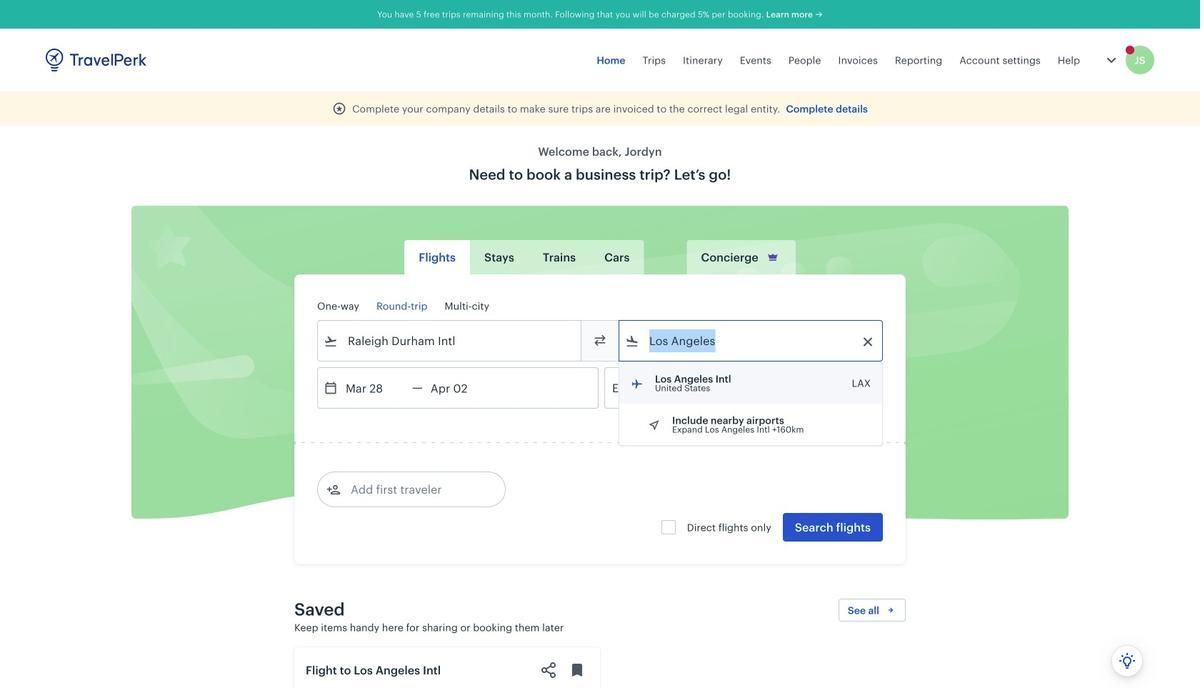 Task type: locate. For each thing, give the bounding box(es) containing it.
From search field
[[338, 329, 562, 352]]

To search field
[[640, 329, 864, 352]]



Task type: describe. For each thing, give the bounding box(es) containing it.
Depart text field
[[338, 368, 412, 408]]

Add first traveler search field
[[341, 478, 489, 501]]

Return text field
[[423, 368, 497, 408]]



